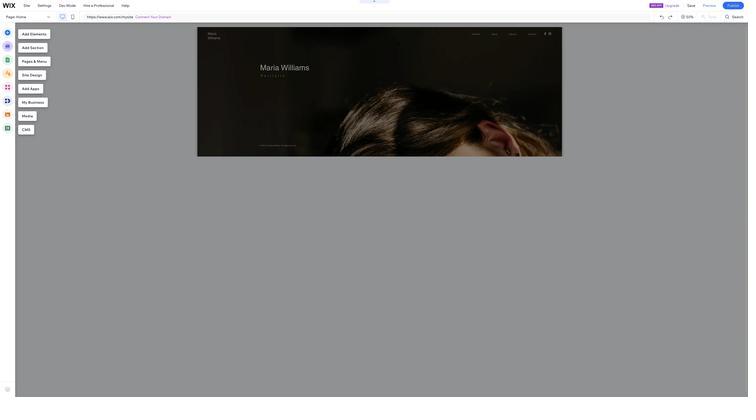 Task type: vqa. For each thing, say whether or not it's contained in the screenshot.
"Home"
yes



Task type: describe. For each thing, give the bounding box(es) containing it.
menu
[[37, 59, 47, 64]]

business
[[28, 100, 44, 105]]

preview
[[703, 3, 716, 8]]

site design
[[22, 73, 42, 77]]

&
[[34, 59, 36, 64]]

mode
[[66, 3, 76, 8]]

https://www.wix.com/mysite connect your domain
[[87, 15, 171, 19]]

add section
[[22, 46, 44, 50]]

a
[[91, 3, 93, 8]]

home
[[16, 15, 26, 19]]

save
[[688, 3, 696, 8]]

media
[[22, 114, 33, 118]]

50% for 50%
[[687, 15, 694, 19]]

save button
[[684, 0, 700, 11]]

upgrade
[[665, 3, 680, 8]]

apps
[[30, 87, 39, 91]]

50% button
[[679, 11, 697, 23]]

off
[[657, 4, 662, 7]]

https://www.wix.com/mysite
[[87, 15, 133, 19]]

site for site design
[[22, 73, 29, 77]]

connect
[[135, 15, 150, 19]]

my
[[22, 100, 27, 105]]

publish button
[[723, 2, 745, 9]]

search button
[[722, 11, 749, 23]]

tools button
[[698, 11, 722, 23]]

my business
[[22, 100, 44, 105]]

tools
[[708, 15, 717, 19]]

add elements
[[22, 32, 47, 36]]

hire
[[84, 3, 90, 8]]



Task type: locate. For each thing, give the bounding box(es) containing it.
site
[[24, 3, 30, 8], [22, 73, 29, 77]]

your
[[150, 15, 158, 19]]

1 vertical spatial site
[[22, 73, 29, 77]]

help
[[122, 3, 129, 8]]

50% inside button
[[687, 15, 694, 19]]

domain
[[159, 15, 171, 19]]

site up home
[[24, 3, 30, 8]]

add
[[22, 32, 29, 36], [22, 46, 29, 50], [22, 87, 29, 91]]

add left section
[[22, 46, 29, 50]]

1 horizontal spatial 50%
[[687, 15, 694, 19]]

50% off
[[651, 4, 662, 7]]

1 add from the top
[[22, 32, 29, 36]]

settings
[[38, 3, 51, 8]]

2 vertical spatial add
[[22, 87, 29, 91]]

elements
[[30, 32, 47, 36]]

0 vertical spatial site
[[24, 3, 30, 8]]

add left elements
[[22, 32, 29, 36]]

dev mode
[[59, 3, 76, 8]]

preview button
[[700, 0, 720, 11]]

add left the apps
[[22, 87, 29, 91]]

1 vertical spatial add
[[22, 46, 29, 50]]

section
[[30, 46, 44, 50]]

publish
[[728, 3, 740, 8]]

50% down save button
[[687, 15, 694, 19]]

dev
[[59, 3, 66, 8]]

3 add from the top
[[22, 87, 29, 91]]

pages & menu
[[22, 59, 47, 64]]

pages
[[22, 59, 33, 64]]

search
[[732, 15, 744, 19]]

design
[[30, 73, 42, 77]]

add for add section
[[22, 46, 29, 50]]

2 add from the top
[[22, 46, 29, 50]]

cms
[[22, 127, 30, 132]]

hire a professional
[[84, 3, 114, 8]]

site for site
[[24, 3, 30, 8]]

0 vertical spatial 50%
[[651, 4, 657, 7]]

add for add apps
[[22, 87, 29, 91]]

add for add elements
[[22, 32, 29, 36]]

site left design
[[22, 73, 29, 77]]

1 vertical spatial 50%
[[687, 15, 694, 19]]

50%
[[651, 4, 657, 7], [687, 15, 694, 19]]

50% left off at the top of the page
[[651, 4, 657, 7]]

0 horizontal spatial 50%
[[651, 4, 657, 7]]

professional
[[94, 3, 114, 8]]

add apps
[[22, 87, 39, 91]]

50% for 50% off
[[651, 4, 657, 7]]

0 vertical spatial add
[[22, 32, 29, 36]]



